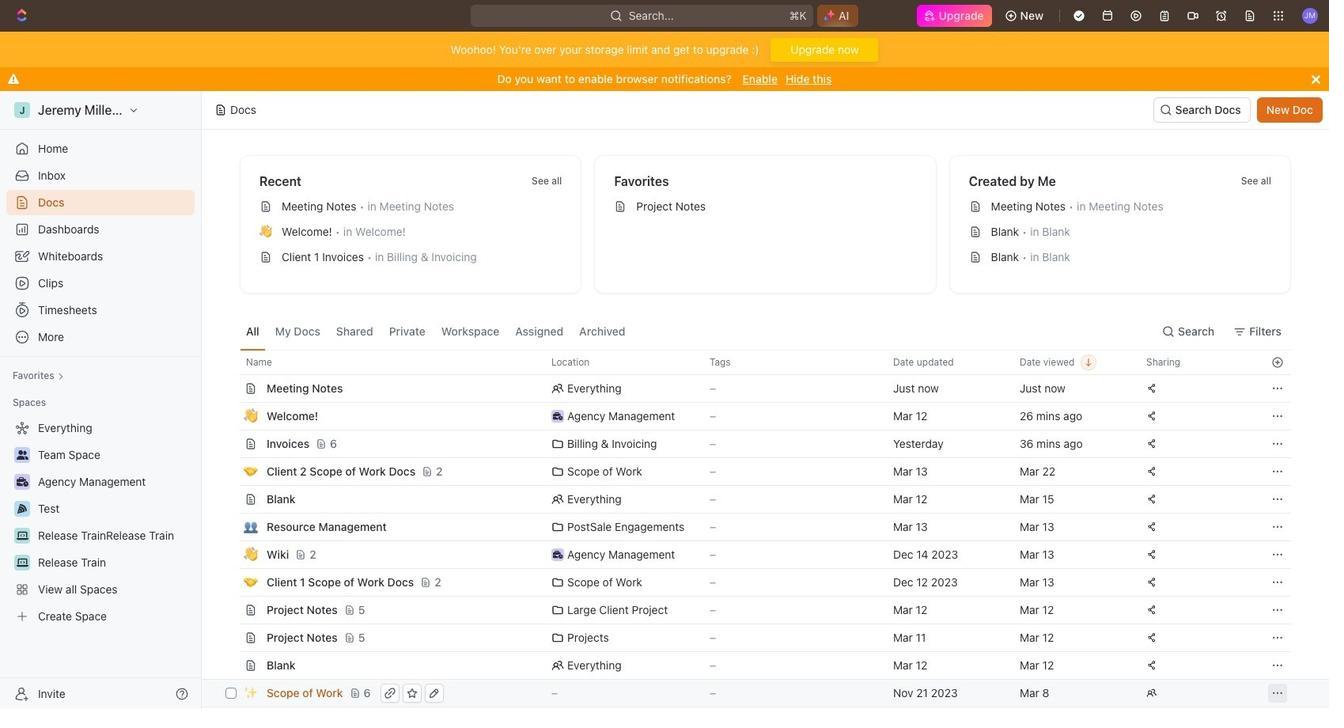 Task type: describe. For each thing, give the bounding box(es) containing it.
0 vertical spatial business time image
[[553, 412, 563, 420]]

tree inside sidebar navigation
[[6, 416, 195, 629]]

jeremy miller's workspace, , element
[[14, 102, 30, 118]]

laptop code image
[[16, 558, 28, 568]]

pizza slice image
[[17, 504, 27, 514]]

laptop code image
[[16, 531, 28, 541]]

2 vertical spatial business time image
[[553, 551, 563, 559]]



Task type: locate. For each thing, give the bounding box(es) containing it.
cell
[[222, 708, 240, 709]]

tree
[[6, 416, 195, 629]]

row
[[222, 350, 1292, 375], [222, 374, 1292, 403], [222, 402, 1292, 431], [222, 430, 1292, 458], [222, 458, 1292, 486], [222, 485, 1292, 514], [222, 513, 1292, 541], [222, 541, 1292, 569], [222, 568, 1292, 597], [222, 596, 1292, 625], [222, 624, 1292, 652], [222, 651, 1292, 680], [202, 679, 1330, 708], [222, 707, 1292, 709]]

tab list
[[240, 313, 632, 350]]

1 vertical spatial business time image
[[16, 477, 28, 487]]

table
[[202, 350, 1330, 709]]

sidebar navigation
[[0, 91, 205, 709]]

business time image
[[553, 412, 563, 420], [16, 477, 28, 487], [553, 551, 563, 559]]

user group image
[[16, 450, 28, 460]]



Task type: vqa. For each thing, say whether or not it's contained in the screenshot.
In
no



